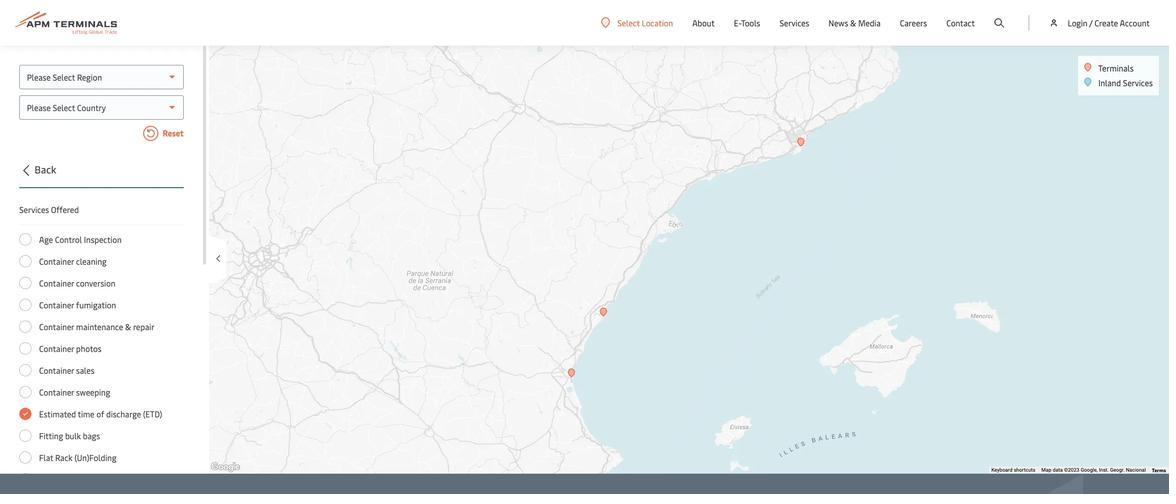 Task type: vqa. For each thing, say whether or not it's contained in the screenshot.
Services related to Services Offered
yes



Task type: describe. For each thing, give the bounding box(es) containing it.
container photos
[[39, 343, 101, 354]]

(etd)
[[143, 409, 162, 420]]

about button
[[693, 0, 715, 46]]

container for container photos
[[39, 343, 74, 354]]

login / create account link
[[1049, 0, 1150, 46]]

e-
[[734, 17, 741, 28]]

discharge
[[106, 409, 141, 420]]

container maintenance & repair
[[39, 321, 154, 333]]

& inside popup button
[[850, 17, 856, 28]]

contact button
[[947, 0, 975, 46]]

rack for bundling
[[55, 474, 73, 485]]

fitting bulk bags
[[39, 431, 100, 442]]

conversion
[[76, 278, 115, 289]]

estimated time of discharge (etd)
[[39, 409, 162, 420]]

Container cleaning radio
[[19, 255, 31, 268]]

fitting
[[39, 431, 63, 442]]

rack for (un)folding
[[55, 452, 73, 464]]

contact
[[947, 17, 975, 28]]

news & media button
[[829, 0, 881, 46]]

nacional
[[1126, 468, 1146, 473]]

login / create account
[[1068, 17, 1150, 28]]

flat rack bundling
[[39, 474, 107, 485]]

©2023
[[1064, 468, 1080, 473]]

Fitting bulk bags radio
[[19, 430, 31, 442]]

/
[[1090, 17, 1093, 28]]

select location button
[[601, 17, 673, 28]]

select location
[[618, 17, 673, 28]]

flat rack  (un)folding
[[39, 452, 116, 464]]

media
[[858, 17, 881, 28]]

inspection
[[84, 234, 122, 245]]

age control inspection
[[39, 234, 122, 245]]

container for container conversion
[[39, 278, 74, 289]]

back
[[35, 162, 56, 176]]

container sweeping
[[39, 387, 110, 398]]

data
[[1053, 468, 1063, 473]]

keyboard shortcuts button
[[992, 467, 1036, 474]]

Container sweeping radio
[[19, 386, 31, 399]]

container cleaning
[[39, 256, 107, 267]]

map region
[[83, 0, 1169, 495]]

tools
[[741, 17, 760, 28]]

Container photos radio
[[19, 343, 31, 355]]

inland
[[1099, 77, 1121, 88]]

container for container sales
[[39, 365, 74, 376]]

cleaning
[[76, 256, 107, 267]]

Estimated time of discharge (ETD) radio
[[19, 408, 31, 420]]

news
[[829, 17, 849, 28]]

e-tools button
[[734, 0, 760, 46]]

shortcuts
[[1014, 468, 1036, 473]]

photos
[[76, 343, 101, 354]]

reset button
[[19, 126, 184, 143]]

of
[[96, 409, 104, 420]]

control
[[55, 234, 82, 245]]

bags
[[83, 431, 100, 442]]

keyboard
[[992, 468, 1013, 473]]

careers
[[900, 17, 927, 28]]

careers button
[[900, 0, 927, 46]]

services for services offered
[[19, 204, 49, 215]]

Flat Rack  (Un)Folding radio
[[19, 452, 31, 464]]



Task type: locate. For each thing, give the bounding box(es) containing it.
1 container from the top
[[39, 256, 74, 267]]

1 vertical spatial flat
[[39, 474, 53, 485]]

flat
[[39, 452, 53, 464], [39, 474, 53, 485]]

age
[[39, 234, 53, 245]]

container up estimated
[[39, 387, 74, 398]]

services right tools
[[780, 17, 810, 28]]

5 container from the top
[[39, 343, 74, 354]]

container for container maintenance & repair
[[39, 321, 74, 333]]

6 container from the top
[[39, 365, 74, 376]]

google image
[[209, 461, 242, 474]]

4 container from the top
[[39, 321, 74, 333]]

news & media
[[829, 17, 881, 28]]

& left repair
[[125, 321, 131, 333]]

bulk
[[65, 431, 81, 442]]

rack down flat rack  (un)folding
[[55, 474, 73, 485]]

&
[[850, 17, 856, 28], [125, 321, 131, 333]]

account
[[1120, 17, 1150, 28]]

container up container sales
[[39, 343, 74, 354]]

e-tools
[[734, 17, 760, 28]]

flat down flat rack  (un)folding
[[39, 474, 53, 485]]

rack
[[55, 452, 73, 464], [55, 474, 73, 485]]

container sales
[[39, 365, 94, 376]]

flat right flat rack  (un)folding option
[[39, 452, 53, 464]]

& right news
[[850, 17, 856, 28]]

1 vertical spatial &
[[125, 321, 131, 333]]

1 vertical spatial rack
[[55, 474, 73, 485]]

0 horizontal spatial services
[[19, 204, 49, 215]]

2 flat from the top
[[39, 474, 53, 485]]

container down container cleaning
[[39, 278, 74, 289]]

1 vertical spatial services
[[1123, 77, 1153, 88]]

fumigation
[[76, 300, 116, 311]]

login
[[1068, 17, 1088, 28]]

services
[[780, 17, 810, 28], [1123, 77, 1153, 88], [19, 204, 49, 215]]

Container conversion radio
[[19, 277, 31, 289]]

container down container photos
[[39, 365, 74, 376]]

services button
[[780, 0, 810, 46]]

0 vertical spatial services
[[780, 17, 810, 28]]

flat for flat rack bundling
[[39, 474, 53, 485]]

reset
[[161, 128, 184, 139]]

sweeping
[[76, 387, 110, 398]]

container down age
[[39, 256, 74, 267]]

flat for flat rack  (un)folding
[[39, 452, 53, 464]]

container conversion
[[39, 278, 115, 289]]

Container sales radio
[[19, 365, 31, 377]]

1 flat from the top
[[39, 452, 53, 464]]

create
[[1095, 17, 1118, 28]]

Container fumigation radio
[[19, 299, 31, 311]]

container
[[39, 256, 74, 267], [39, 278, 74, 289], [39, 300, 74, 311], [39, 321, 74, 333], [39, 343, 74, 354], [39, 365, 74, 376], [39, 387, 74, 398]]

Container maintenance & repair radio
[[19, 321, 31, 333]]

sales
[[76, 365, 94, 376]]

maintenance
[[76, 321, 123, 333]]

bundling
[[75, 474, 107, 485]]

0 vertical spatial rack
[[55, 452, 73, 464]]

(un)folding
[[75, 452, 116, 464]]

services down terminals
[[1123, 77, 1153, 88]]

2 horizontal spatial services
[[1123, 77, 1153, 88]]

container fumigation
[[39, 300, 116, 311]]

container up container photos
[[39, 321, 74, 333]]

offered
[[51, 204, 79, 215]]

container for container sweeping
[[39, 387, 74, 398]]

container for container cleaning
[[39, 256, 74, 267]]

0 horizontal spatial &
[[125, 321, 131, 333]]

services offered
[[19, 204, 79, 215]]

1 rack from the top
[[55, 452, 73, 464]]

container down container conversion
[[39, 300, 74, 311]]

terms link
[[1152, 467, 1166, 474]]

inland services
[[1099, 77, 1153, 88]]

keyboard shortcuts
[[992, 468, 1036, 473]]

geogr.
[[1110, 468, 1125, 473]]

services for services
[[780, 17, 810, 28]]

Age Control Inspection radio
[[19, 234, 31, 246]]

map data ©2023 google, inst. geogr. nacional
[[1042, 468, 1146, 473]]

terms
[[1152, 467, 1166, 474]]

estimated
[[39, 409, 76, 420]]

7 container from the top
[[39, 387, 74, 398]]

map
[[1042, 468, 1052, 473]]

2 container from the top
[[39, 278, 74, 289]]

2 rack from the top
[[55, 474, 73, 485]]

location
[[642, 17, 673, 28]]

about
[[693, 17, 715, 28]]

inst.
[[1099, 468, 1109, 473]]

1 horizontal spatial services
[[780, 17, 810, 28]]

repair
[[133, 321, 154, 333]]

0 vertical spatial &
[[850, 17, 856, 28]]

3 container from the top
[[39, 300, 74, 311]]

back button
[[16, 162, 184, 188]]

container for container fumigation
[[39, 300, 74, 311]]

terminals
[[1099, 62, 1134, 74]]

2 vertical spatial services
[[19, 204, 49, 215]]

google,
[[1081, 468, 1098, 473]]

rack down fitting bulk bags
[[55, 452, 73, 464]]

0 vertical spatial flat
[[39, 452, 53, 464]]

1 horizontal spatial &
[[850, 17, 856, 28]]

services left offered
[[19, 204, 49, 215]]

select
[[618, 17, 640, 28]]

time
[[78, 409, 94, 420]]



